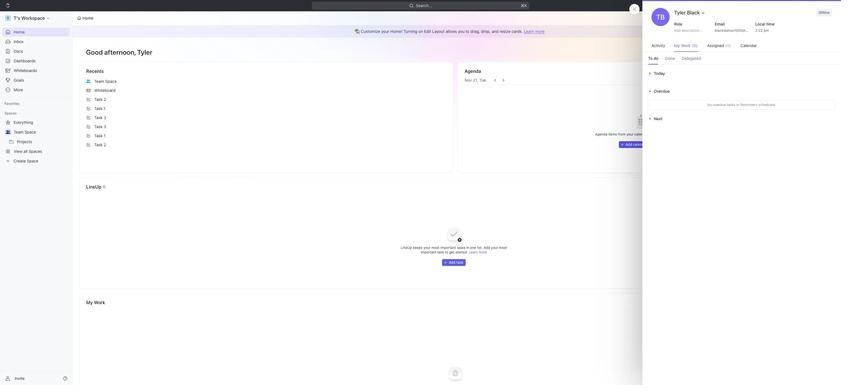 Task type: vqa. For each thing, say whether or not it's contained in the screenshot.
the leftmost IMPORTANT
yes



Task type: describe. For each thing, give the bounding box(es) containing it.
work for my work (0)
[[682, 43, 691, 48]]

1 most from the left
[[432, 246, 440, 250]]

pm
[[765, 28, 770, 33]]

add left calendar
[[626, 143, 633, 147]]

projects
[[17, 139, 32, 144]]

4 task from the top
[[94, 124, 103, 129]]

done button
[[666, 53, 676, 64]]

goals link
[[2, 76, 70, 85]]

inbox link
[[2, 37, 70, 46]]

agenda for agenda items from your calendars will show here.
[[596, 132, 608, 137]]

task 1
[[94, 106, 106, 111]]

learn more link for lineup keeps your most important tasks in one list. add your most important task to get started.
[[469, 251, 487, 255]]

whiteboard
[[94, 88, 116, 93]]

turning
[[404, 29, 418, 34]]

1 vertical spatial more
[[479, 251, 487, 255]]

‎task 2
[[94, 143, 106, 147]]

create space
[[14, 159, 38, 164]]

🏡
[[355, 29, 360, 34]]

blacklashes1000@gmail.com
[[716, 28, 763, 33]]

learn more
[[469, 251, 487, 255]]

view all spaces
[[14, 149, 42, 154]]

email
[[716, 22, 726, 26]]

0 horizontal spatial learn
[[469, 251, 478, 255]]

space inside create space "link"
[[27, 159, 38, 164]]

team space inside tree
[[14, 130, 36, 135]]

assigned (0)
[[708, 43, 732, 48]]

user group image
[[86, 79, 91, 83]]

add task button
[[443, 260, 466, 266]]

tree inside sidebar navigation
[[2, 118, 70, 166]]

view all spaces link
[[2, 147, 69, 156]]

recents
[[86, 69, 104, 74]]

2:22
[[756, 28, 764, 33]]

good afternoon, tyler
[[86, 48, 152, 56]]

‎task 1
[[94, 134, 106, 138]]

to do button
[[649, 53, 659, 64]]

dashboards
[[14, 59, 36, 63]]

upgrade link
[[764, 2, 791, 10]]

0 vertical spatial more
[[536, 29, 545, 34]]

tab list containing to do
[[643, 52, 842, 64]]

1 horizontal spatial team space
[[94, 79, 117, 84]]

agenda items from your calendars will show here.
[[596, 132, 676, 137]]

favorites
[[5, 102, 20, 106]]

your left home!
[[382, 29, 390, 34]]

1 horizontal spatial team
[[94, 79, 104, 84]]

to do tab panel
[[643, 64, 842, 128]]

agenda for agenda
[[465, 69, 482, 74]]

do
[[654, 56, 659, 61]]

21,
[[473, 78, 479, 83]]

‎task for ‎task 1
[[94, 134, 103, 138]]

add description... button
[[673, 27, 710, 34]]

nov 21, tue
[[465, 78, 486, 83]]

invite
[[15, 377, 25, 381]]

work for my work
[[94, 301, 105, 306]]

‎task for ‎task 2
[[94, 143, 103, 147]]

manage cards button
[[803, 14, 837, 23]]

search...
[[416, 3, 432, 8]]

1 task from the top
[[94, 97, 103, 102]]

description...
[[682, 28, 703, 33]]

edit
[[425, 29, 432, 34]]

email blacklashes1000@gmail.com
[[716, 22, 763, 33]]

next
[[654, 116, 663, 121]]

goals
[[14, 78, 24, 83]]

add inside role add description...
[[675, 28, 681, 33]]

task 2
[[94, 97, 106, 102]]

team inside sidebar navigation
[[14, 130, 24, 135]]

your right from at right top
[[627, 132, 634, 137]]

1 vertical spatial team space link
[[14, 128, 69, 137]]

1 horizontal spatial home
[[83, 16, 94, 20]]

time
[[767, 22, 775, 26]]

allows
[[446, 29, 457, 34]]

here.
[[667, 132, 675, 137]]

more button
[[2, 86, 70, 95]]

1 horizontal spatial important
[[441, 246, 456, 250]]

tyler black
[[675, 10, 701, 16]]

lineup keeps your most important tasks in one list. add your most important task to get started.
[[401, 246, 508, 255]]

1 task 3 from the top
[[94, 115, 106, 120]]

2 3 from the top
[[104, 124, 106, 129]]

no
[[708, 103, 713, 107]]

task 1 link
[[84, 104, 449, 113]]

keeps
[[413, 246, 423, 250]]

one
[[471, 246, 477, 250]]

1 (0) from the left
[[693, 43, 698, 48]]

1 vertical spatial tyler
[[137, 48, 152, 56]]

drop,
[[482, 29, 491, 34]]

0 vertical spatial space
[[105, 79, 117, 84]]

1 3 from the top
[[104, 115, 106, 120]]

task inside add task button
[[457, 261, 464, 265]]

from
[[619, 132, 626, 137]]

upgrade
[[772, 3, 788, 8]]

manage cards
[[806, 16, 833, 20]]

workspace
[[21, 16, 45, 21]]

your right list.
[[492, 246, 499, 250]]

my for my work (0)
[[675, 43, 681, 48]]

next button
[[649, 116, 665, 121]]

lineup for lineup keeps your most important tasks in one list. add your most important task to get started.
[[401, 246, 412, 250]]

3 task from the top
[[94, 115, 103, 120]]

in
[[467, 246, 470, 250]]

done
[[666, 56, 676, 61]]

afternoon,
[[104, 48, 136, 56]]

view
[[14, 149, 22, 154]]

to do
[[649, 56, 659, 61]]

add task button
[[443, 260, 466, 266]]

role
[[675, 22, 683, 26]]

lineup for lineup
[[86, 185, 101, 190]]

0 vertical spatial tyler
[[675, 10, 687, 16]]

everything
[[14, 120, 33, 125]]

started.
[[456, 251, 468, 255]]

home inside "link"
[[14, 30, 25, 34]]

docs link
[[2, 47, 70, 56]]

items
[[609, 132, 618, 137]]

tue
[[480, 78, 486, 83]]

🏡 customize your home! turning on edit layout allows you to drag, drop, and resize cards. learn more
[[355, 29, 545, 34]]

overdue button
[[649, 89, 672, 94]]

2 most from the left
[[500, 246, 508, 250]]

2 task 3 from the top
[[94, 124, 106, 129]]

scheduled.
[[759, 103, 777, 107]]

my work (0)
[[675, 43, 698, 48]]

overdue
[[714, 103, 727, 107]]

calendar
[[634, 143, 648, 147]]



Task type: locate. For each thing, give the bounding box(es) containing it.
team space
[[94, 79, 117, 84], [14, 130, 36, 135]]

1 horizontal spatial tasks
[[728, 103, 736, 107]]

important up get
[[441, 246, 456, 250]]

reminders
[[741, 103, 758, 107]]

spaces inside view all spaces link
[[29, 149, 42, 154]]

whiteboard link
[[84, 86, 449, 95]]

favorites button
[[2, 101, 22, 107]]

get
[[450, 251, 455, 255]]

sidebar navigation
[[0, 11, 74, 386]]

local time 2:22 pm
[[756, 22, 775, 33]]

good
[[86, 48, 103, 56]]

1 horizontal spatial work
[[682, 43, 691, 48]]

create space link
[[2, 157, 69, 166]]

task down the task 2
[[94, 106, 103, 111]]

add down role
[[675, 28, 681, 33]]

learn more link for 🏡 customize your home! turning on edit layout allows you to drag, drop, and resize cards.
[[524, 29, 545, 34]]

add calendar integrations
[[626, 143, 669, 147]]

task 3 down task 1
[[94, 115, 106, 120]]

1 1 from the top
[[104, 106, 106, 111]]

manage
[[806, 16, 821, 20]]

my for my work
[[86, 301, 93, 306]]

tree
[[2, 118, 70, 166]]

your right "keeps"
[[424, 246, 431, 250]]

task 3 link up the ‎task 1 link
[[84, 113, 449, 122]]

learn more link down list.
[[469, 251, 487, 255]]

cards.
[[512, 29, 523, 34]]

calendar
[[741, 43, 758, 48]]

most right "keeps"
[[432, 246, 440, 250]]

‎task up ‎task 2
[[94, 134, 103, 138]]

1 vertical spatial tasks
[[457, 246, 466, 250]]

0 horizontal spatial team space
[[14, 130, 36, 135]]

1 vertical spatial learn more link
[[469, 251, 487, 255]]

2 task 3 link from the top
[[84, 122, 449, 132]]

1 for task 1
[[104, 106, 106, 111]]

team right user group image
[[94, 79, 104, 84]]

tree containing everything
[[2, 118, 70, 166]]

2 2 from the top
[[104, 143, 106, 147]]

1 for ‎task 1
[[104, 134, 106, 138]]

your
[[382, 29, 390, 34], [627, 132, 634, 137], [424, 246, 431, 250], [492, 246, 499, 250]]

new button
[[794, 1, 813, 10]]

0 horizontal spatial tasks
[[457, 246, 466, 250]]

most
[[432, 246, 440, 250], [500, 246, 508, 250]]

all
[[24, 149, 28, 154]]

0 horizontal spatial task
[[438, 251, 445, 255]]

(0) up "delegated" on the top
[[693, 43, 698, 48]]

add inside lineup keeps your most important tasks in one list. add your most important task to get started.
[[484, 246, 491, 250]]

2 (0) from the left
[[726, 43, 732, 48]]

0 vertical spatial learn more link
[[524, 29, 545, 34]]

role add description...
[[675, 22, 703, 33]]

1 vertical spatial important
[[421, 251, 437, 255]]

team space up 'whiteboard'
[[94, 79, 117, 84]]

1 up ‎task 2
[[104, 134, 106, 138]]

1 vertical spatial home
[[14, 30, 25, 34]]

task down task 1
[[94, 115, 103, 120]]

to left get
[[445, 251, 449, 255]]

to
[[649, 56, 653, 61]]

0 horizontal spatial spaces
[[5, 111, 17, 116]]

activity
[[652, 43, 666, 48]]

team space link
[[84, 77, 449, 86], [14, 128, 69, 137]]

important down "keeps"
[[421, 251, 437, 255]]

1 vertical spatial work
[[94, 301, 105, 306]]

space
[[105, 79, 117, 84], [25, 130, 36, 135], [27, 159, 38, 164]]

1 vertical spatial task
[[457, 261, 464, 265]]

0 vertical spatial learn
[[524, 29, 535, 34]]

user group image
[[6, 131, 10, 134]]

on
[[419, 29, 423, 34]]

home
[[83, 16, 94, 20], [14, 30, 25, 34]]

to
[[466, 29, 470, 34], [445, 251, 449, 255]]

2 down 'whiteboard'
[[104, 97, 106, 102]]

0 horizontal spatial agenda
[[465, 69, 482, 74]]

dashboards link
[[2, 57, 70, 66]]

0 vertical spatial 1
[[104, 106, 106, 111]]

black
[[688, 10, 701, 16]]

0 vertical spatial my
[[675, 43, 681, 48]]

0 vertical spatial important
[[441, 246, 456, 250]]

2 for ‎task 2
[[104, 143, 106, 147]]

learn more link right cards.
[[524, 29, 545, 34]]

or
[[737, 103, 740, 107]]

tb
[[657, 13, 665, 21]]

1 vertical spatial agenda
[[596, 132, 608, 137]]

drag,
[[471, 29, 480, 34]]

1 ‎task from the top
[[94, 134, 103, 138]]

0 vertical spatial 2
[[104, 97, 106, 102]]

home link
[[2, 28, 70, 37]]

2 vertical spatial space
[[27, 159, 38, 164]]

tyler right "afternoon,"
[[137, 48, 152, 56]]

1 horizontal spatial learn more link
[[524, 29, 545, 34]]

task
[[94, 97, 103, 102], [94, 106, 103, 111], [94, 115, 103, 120], [94, 124, 103, 129]]

task left get
[[438, 251, 445, 255]]

0 vertical spatial task
[[438, 251, 445, 255]]

0 horizontal spatial learn more link
[[469, 251, 487, 255]]

task 3 link down task 1 link
[[84, 122, 449, 132]]

1 horizontal spatial task
[[457, 261, 464, 265]]

0 horizontal spatial lineup
[[86, 185, 101, 190]]

tasks
[[728, 103, 736, 107], [457, 246, 466, 250]]

1 horizontal spatial most
[[500, 246, 508, 250]]

tyler up role
[[675, 10, 687, 16]]

more
[[14, 87, 23, 92]]

whiteboards link
[[2, 66, 70, 75]]

2 for task 2
[[104, 97, 106, 102]]

layout
[[433, 29, 445, 34]]

overdue
[[654, 89, 670, 94]]

1 task 3 link from the top
[[84, 113, 449, 122]]

1 vertical spatial 3
[[104, 124, 106, 129]]

tasks left or
[[728, 103, 736, 107]]

tyler black button
[[673, 8, 709, 18], [673, 8, 709, 18]]

1 vertical spatial team
[[14, 130, 24, 135]]

3 down task 1
[[104, 115, 106, 120]]

1 vertical spatial ‎task
[[94, 143, 103, 147]]

0 vertical spatial agenda
[[465, 69, 482, 74]]

tasks up started.
[[457, 246, 466, 250]]

0 horizontal spatial work
[[94, 301, 105, 306]]

spaces down favorites button
[[5, 111, 17, 116]]

space down everything link
[[25, 130, 36, 135]]

team space link up projects link
[[14, 128, 69, 137]]

0 vertical spatial team space link
[[84, 77, 449, 86]]

1 horizontal spatial tyler
[[675, 10, 687, 16]]

1 vertical spatial lineup
[[401, 246, 412, 250]]

local
[[756, 22, 766, 26]]

today
[[654, 71, 666, 76]]

1 vertical spatial learn
[[469, 251, 478, 255]]

0 vertical spatial work
[[682, 43, 691, 48]]

1 horizontal spatial (0)
[[726, 43, 732, 48]]

0 horizontal spatial my
[[86, 301, 93, 306]]

0 horizontal spatial team
[[14, 130, 24, 135]]

2 down ‎task 1
[[104, 143, 106, 147]]

team space link up task 2 link
[[84, 77, 449, 86]]

0 horizontal spatial more
[[479, 251, 487, 255]]

task down started.
[[457, 261, 464, 265]]

learn down one
[[469, 251, 478, 255]]

tasks inside lineup keeps your most important tasks in one list. add your most important task to get started.
[[457, 246, 466, 250]]

1 vertical spatial my
[[86, 301, 93, 306]]

‎task 1 link
[[84, 132, 449, 141]]

0 vertical spatial team space
[[94, 79, 117, 84]]

0 vertical spatial home
[[83, 16, 94, 20]]

task inside lineup keeps your most important tasks in one list. add your most important task to get started.
[[438, 251, 445, 255]]

0 horizontal spatial home
[[14, 30, 25, 34]]

add right list.
[[484, 246, 491, 250]]

lineup inside lineup keeps your most important tasks in one list. add your most important task to get started.
[[401, 246, 412, 250]]

t's workspace
[[14, 16, 45, 21]]

0 vertical spatial lineup
[[86, 185, 101, 190]]

task 2 link
[[84, 95, 449, 104]]

1 horizontal spatial lineup
[[401, 246, 412, 250]]

to inside lineup keeps your most important tasks in one list. add your most important task to get started.
[[445, 251, 449, 255]]

my work
[[86, 301, 105, 306]]

0 horizontal spatial important
[[421, 251, 437, 255]]

0 horizontal spatial to
[[445, 251, 449, 255]]

0 vertical spatial to
[[466, 29, 470, 34]]

1 vertical spatial task 3
[[94, 124, 106, 129]]

1 2 from the top
[[104, 97, 106, 102]]

0 vertical spatial spaces
[[5, 111, 17, 116]]

tab list
[[643, 52, 842, 64]]

0 vertical spatial team
[[94, 79, 104, 84]]

3
[[104, 115, 106, 120], [104, 124, 106, 129]]

list.
[[478, 246, 483, 250]]

1 vertical spatial spaces
[[29, 149, 42, 154]]

0 horizontal spatial team space link
[[14, 128, 69, 137]]

add down get
[[449, 261, 456, 265]]

1 horizontal spatial team space link
[[84, 77, 449, 86]]

more right cards.
[[536, 29, 545, 34]]

offline
[[820, 11, 831, 15]]

1 vertical spatial team space
[[14, 130, 36, 135]]

show
[[658, 132, 666, 137]]

1 vertical spatial 2
[[104, 143, 106, 147]]

t's
[[14, 16, 20, 21]]

task up task 1
[[94, 97, 103, 102]]

task 3
[[94, 115, 106, 120], [94, 124, 106, 129]]

2 1 from the top
[[104, 134, 106, 138]]

1 vertical spatial to
[[445, 251, 449, 255]]

1 horizontal spatial to
[[466, 29, 470, 34]]

integrations
[[649, 143, 669, 147]]

cards
[[822, 16, 833, 20]]

0 vertical spatial tasks
[[728, 103, 736, 107]]

space down view all spaces link
[[27, 159, 38, 164]]

‎task down ‎task 1
[[94, 143, 103, 147]]

task 3 link
[[84, 113, 449, 122], [84, 122, 449, 132]]

new
[[802, 3, 810, 8]]

no overdue tasks or reminders scheduled.
[[708, 103, 777, 107]]

1 vertical spatial space
[[25, 130, 36, 135]]

t's workspace, , element
[[5, 15, 11, 21]]

tasks inside to do tab panel
[[728, 103, 736, 107]]

agenda up nov 21, tue dropdown button
[[465, 69, 482, 74]]

1 horizontal spatial agenda
[[596, 132, 608, 137]]

0 horizontal spatial (0)
[[693, 43, 698, 48]]

add inside dropdown button
[[449, 261, 456, 265]]

docs
[[14, 49, 23, 54]]

you
[[458, 29, 465, 34]]

learn
[[524, 29, 535, 34], [469, 251, 478, 255]]

team right user group icon
[[14, 130, 24, 135]]

1 horizontal spatial spaces
[[29, 149, 42, 154]]

team space up projects
[[14, 130, 36, 135]]

1 horizontal spatial my
[[675, 43, 681, 48]]

learn right cards.
[[524, 29, 535, 34]]

projects link
[[17, 137, 69, 147]]

nov 21, tue button
[[465, 78, 486, 83]]

1 vertical spatial 1
[[104, 134, 106, 138]]

tyler
[[675, 10, 687, 16], [137, 48, 152, 56]]

spaces up create space "link"
[[29, 149, 42, 154]]

to right you
[[466, 29, 470, 34]]

most right list.
[[500, 246, 508, 250]]

1
[[104, 106, 106, 111], [104, 134, 106, 138]]

task 3 up ‎task 1
[[94, 124, 106, 129]]

0 vertical spatial 3
[[104, 115, 106, 120]]

2 ‎task from the top
[[94, 143, 103, 147]]

0 horizontal spatial most
[[432, 246, 440, 250]]

1 horizontal spatial more
[[536, 29, 545, 34]]

0 vertical spatial task 3
[[94, 115, 106, 120]]

and
[[492, 29, 499, 34]]

1 down the task 2
[[104, 106, 106, 111]]

spaces
[[5, 111, 17, 116], [29, 149, 42, 154]]

(0) right assigned
[[726, 43, 732, 48]]

1 horizontal spatial learn
[[524, 29, 535, 34]]

inbox
[[14, 39, 24, 44]]

work
[[682, 43, 691, 48], [94, 301, 105, 306]]

home!
[[391, 29, 403, 34]]

agenda left items
[[596, 132, 608, 137]]

2
[[104, 97, 106, 102], [104, 143, 106, 147]]

3 up ‎task 1
[[104, 124, 106, 129]]

0 horizontal spatial tyler
[[137, 48, 152, 56]]

task up ‎task 1
[[94, 124, 103, 129]]

0 vertical spatial ‎task
[[94, 134, 103, 138]]

whiteboards
[[14, 68, 37, 73]]

everything link
[[2, 118, 69, 127]]

(0)
[[693, 43, 698, 48], [726, 43, 732, 48]]

space up 'whiteboard'
[[105, 79, 117, 84]]

delegated button
[[683, 53, 702, 64]]

more down list.
[[479, 251, 487, 255]]

2 task from the top
[[94, 106, 103, 111]]



